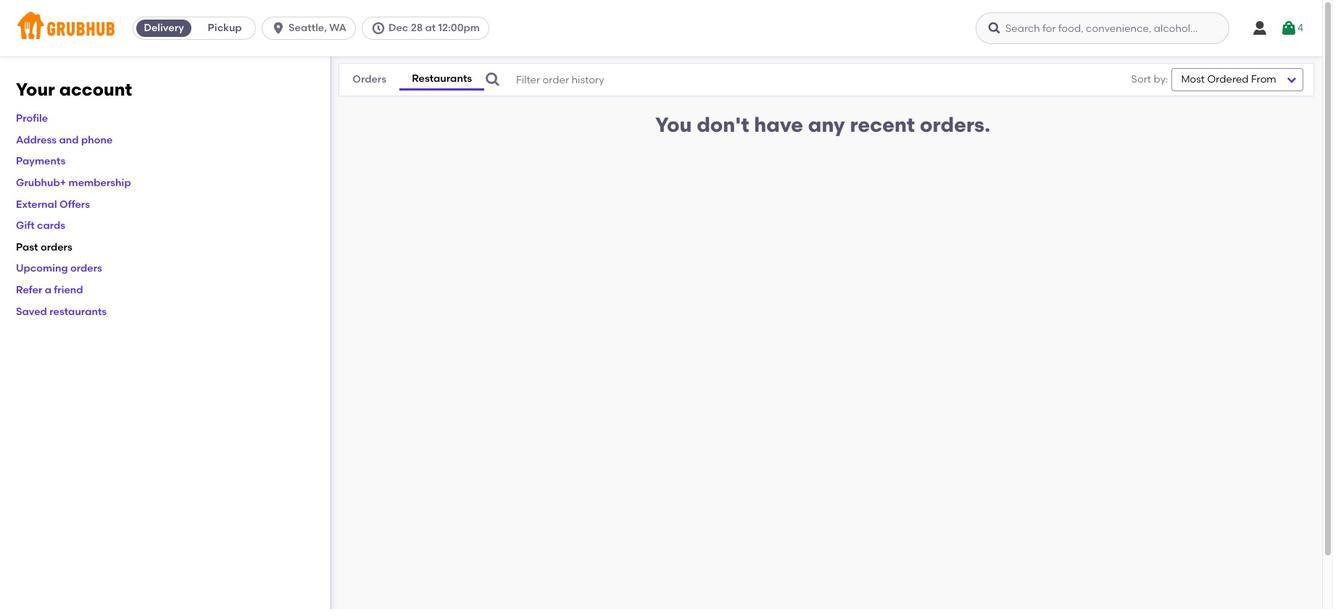 Task type: describe. For each thing, give the bounding box(es) containing it.
4
[[1298, 22, 1304, 34]]

sort by:
[[1132, 73, 1168, 85]]

address and phone link
[[16, 134, 113, 146]]

delivery button
[[133, 17, 194, 40]]

refer a friend
[[16, 284, 83, 297]]

svg image for dec 28 at 12:00pm
[[371, 21, 386, 36]]

past orders link
[[16, 241, 72, 254]]

and
[[59, 134, 79, 146]]

28
[[411, 22, 423, 34]]

orders for past orders
[[41, 241, 72, 254]]

profile link
[[16, 113, 48, 125]]

Filter order history search field
[[484, 64, 1096, 96]]

12:00pm
[[438, 22, 480, 34]]

upcoming orders link
[[16, 263, 102, 275]]

external
[[16, 198, 57, 211]]

saved restaurants
[[16, 306, 107, 318]]

sort
[[1132, 73, 1152, 85]]

payments link
[[16, 155, 65, 168]]

membership
[[69, 177, 131, 189]]

profile
[[16, 113, 48, 125]]

svg image for 4
[[1280, 20, 1298, 37]]

orders button
[[339, 70, 400, 90]]

grubhub+ membership
[[16, 177, 131, 189]]

external offers
[[16, 198, 90, 211]]

phone
[[81, 134, 113, 146]]

gift cards
[[16, 220, 65, 232]]

saved
[[16, 306, 47, 318]]

pickup
[[208, 22, 242, 34]]

past orders
[[16, 241, 72, 254]]

dec
[[389, 22, 408, 34]]

orders
[[353, 73, 387, 86]]

recent
[[850, 112, 915, 137]]

orders for upcoming orders
[[70, 263, 102, 275]]

0 horizontal spatial svg image
[[988, 21, 1002, 36]]

external offers link
[[16, 198, 90, 211]]

grubhub+
[[16, 177, 66, 189]]

restaurants
[[412, 72, 472, 85]]

svg image for seattle, wa
[[271, 21, 286, 36]]

wa
[[329, 22, 347, 34]]

past
[[16, 241, 38, 254]]

account
[[59, 79, 132, 100]]



Task type: vqa. For each thing, say whether or not it's contained in the screenshot.
orders.
yes



Task type: locate. For each thing, give the bounding box(es) containing it.
a
[[45, 284, 51, 297]]

address
[[16, 134, 57, 146]]

orders.
[[920, 112, 991, 137]]

0 vertical spatial orders
[[41, 241, 72, 254]]

refer a friend link
[[16, 284, 83, 297]]

don't
[[697, 112, 749, 137]]

svg image inside seattle, wa button
[[271, 21, 286, 36]]

svg image inside dec 28 at 12:00pm "button"
[[371, 21, 386, 36]]

cards
[[37, 220, 65, 232]]

svg image inside '4' button
[[1280, 20, 1298, 37]]

1 vertical spatial orders
[[70, 263, 102, 275]]

saved restaurants link
[[16, 306, 107, 318]]

at
[[425, 22, 436, 34]]

restaurants
[[49, 306, 107, 318]]

main navigation navigation
[[0, 0, 1323, 57]]

orders
[[41, 241, 72, 254], [70, 263, 102, 275]]

pickup button
[[194, 17, 255, 40]]

gift cards link
[[16, 220, 65, 232]]

have
[[754, 112, 803, 137]]

your
[[16, 79, 55, 100]]

friend
[[54, 284, 83, 297]]

svg image
[[1251, 20, 1269, 37], [988, 21, 1002, 36]]

upcoming
[[16, 263, 68, 275]]

seattle,
[[289, 22, 327, 34]]

dec 28 at 12:00pm button
[[362, 17, 495, 40]]

delivery
[[144, 22, 184, 34]]

4 button
[[1280, 15, 1304, 41]]

Search for food, convenience, alcohol... search field
[[976, 12, 1230, 44]]

seattle, wa
[[289, 22, 347, 34]]

payments
[[16, 155, 65, 168]]

seattle, wa button
[[262, 17, 362, 40]]

offers
[[59, 198, 90, 211]]

restaurants button
[[400, 69, 484, 91]]

gift
[[16, 220, 35, 232]]

grubhub+ membership link
[[16, 177, 131, 189]]

address and phone
[[16, 134, 113, 146]]

by:
[[1154, 73, 1168, 85]]

orders up friend
[[70, 263, 102, 275]]

svg image
[[1280, 20, 1298, 37], [271, 21, 286, 36], [371, 21, 386, 36], [484, 71, 502, 88]]

1 horizontal spatial svg image
[[1251, 20, 1269, 37]]

you
[[655, 112, 692, 137]]

any
[[808, 112, 845, 137]]

orders up upcoming orders link
[[41, 241, 72, 254]]

you don't have any recent orders.
[[655, 112, 991, 137]]

your account
[[16, 79, 132, 100]]

refer
[[16, 284, 42, 297]]

upcoming orders
[[16, 263, 102, 275]]

dec 28 at 12:00pm
[[389, 22, 480, 34]]



